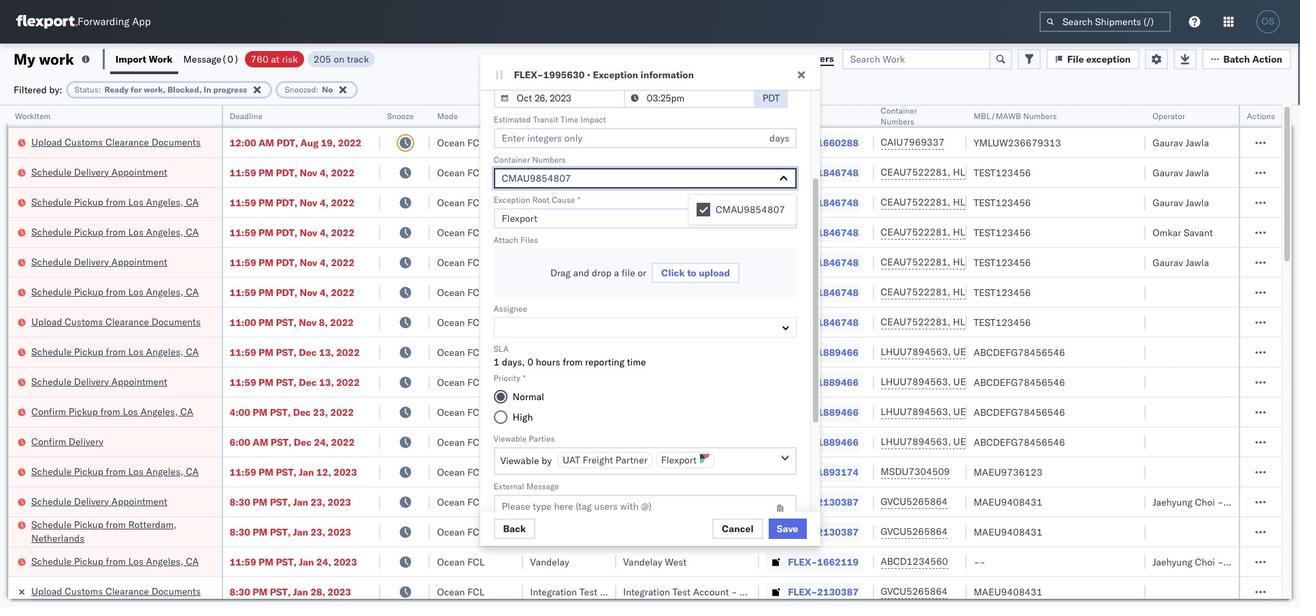Task type: vqa. For each thing, say whether or not it's contained in the screenshot.
"moved" in the bottom right of the page
no



Task type: locate. For each thing, give the bounding box(es) containing it.
pdt,
[[277, 136, 298, 149], [276, 166, 298, 179], [276, 196, 298, 209], [276, 226, 298, 239], [276, 256, 298, 269], [276, 286, 298, 299]]

-- right abcd1234560
[[974, 556, 986, 568]]

1 vertical spatial viewable
[[501, 455, 539, 467]]

1 schedule from the top
[[31, 166, 72, 178]]

1 11:59 pm pst, dec 13, 2022 from the top
[[230, 346, 360, 358]]

1 horizontal spatial container
[[881, 106, 918, 116]]

2 vertical spatial integration
[[624, 586, 671, 598]]

schedule for 1st schedule delivery appointment link from the top of the page
[[31, 166, 72, 178]]

snoozed : no
[[285, 84, 333, 94]]

upload
[[31, 136, 62, 148], [31, 316, 62, 328], [31, 585, 62, 597]]

3 hlxu6269489, from the top
[[954, 226, 1023, 238]]

2 11:59 pm pst, dec 13, 2022 from the top
[[230, 376, 360, 388]]

(0)
[[222, 53, 239, 65]]

Search Work text field
[[843, 49, 991, 69]]

5 11:59 from the top
[[230, 286, 256, 299]]

10 schedule from the top
[[31, 518, 72, 531]]

0 vertical spatial --
[[624, 136, 635, 149]]

documents for first 'upload customs clearance documents' button from the top of the page
[[152, 136, 201, 148]]

confirm inside button
[[31, 435, 66, 448]]

1 flex-1846748 from the top
[[788, 166, 859, 179]]

3 uetu5238478 from the top
[[954, 406, 1020, 418]]

760
[[251, 53, 269, 65]]

jan
[[299, 466, 314, 478], [293, 496, 308, 508], [293, 526, 308, 538], [299, 556, 314, 568], [293, 586, 308, 598]]

pst, up 11:59 pm pst, jan 24, 2023
[[270, 526, 291, 538]]

flexport down estimated transit time impact
[[530, 136, 566, 149]]

2 abcdefg78456546 from the top
[[974, 376, 1066, 388]]

import work button
[[110, 44, 178, 74]]

flexport up external message
[[530, 466, 566, 478]]

pickup inside the schedule pickup from rotterdam, netherlands
[[74, 518, 103, 531]]

deadline button
[[223, 108, 367, 122]]

* right priority
[[523, 373, 526, 383]]

13, up 4:00 pm pst, dec 23, 2022
[[319, 376, 334, 388]]

23, up the 6:00 am pst, dec 24, 2022
[[313, 406, 328, 418]]

flexport. image
[[16, 15, 78, 29]]

am for pst,
[[253, 436, 268, 448]]

2022 for 2nd schedule pickup from los angeles, ca link from the top
[[331, 226, 355, 239]]

2023 right 28,
[[328, 586, 351, 598]]

1 : from the left
[[99, 84, 101, 94]]

ca for sixth schedule pickup from los angeles, ca link from the bottom of the page
[[186, 196, 199, 208]]

maeu9408431
[[974, 496, 1043, 508], [974, 526, 1043, 538], [974, 586, 1043, 598]]

cancel
[[722, 523, 754, 535]]

appointment for 3rd schedule delivery appointment link from the top of the page
[[111, 375, 167, 388]]

information
[[641, 69, 694, 81]]

2 horizontal spatial numbers
[[1024, 111, 1058, 121]]

hlxu6269489,
[[954, 166, 1023, 178], [954, 196, 1023, 208], [954, 226, 1023, 238], [954, 256, 1023, 268], [954, 286, 1023, 298], [954, 316, 1023, 328]]

viewable
[[494, 434, 527, 444], [501, 455, 539, 467]]

1 horizontal spatial :
[[316, 84, 319, 94]]

0 vertical spatial 13,
[[319, 346, 334, 358]]

gvcu5265864 up abcd1234560
[[881, 526, 948, 538]]

demo for -
[[569, 136, 594, 149]]

2 vertical spatial maeu9408431
[[974, 586, 1043, 598]]

8:30 pm pst, jan 23, 2023 down 11:59 pm pst, jan 12, 2023
[[230, 496, 351, 508]]

karl up cancel
[[740, 496, 758, 508]]

24, for 2023
[[317, 556, 331, 568]]

2 flex-2130387 from the top
[[788, 526, 859, 538]]

lhuu7894563, uetu5238478 for schedule pickup from los angeles, ca
[[881, 346, 1020, 358]]

schedule for schedule pickup from rotterdam, netherlands link
[[31, 518, 72, 531]]

1 vertical spatial 24,
[[317, 556, 331, 568]]

1 horizontal spatial cmau9854807
[[716, 204, 786, 216]]

1 vertical spatial lagerfeld
[[760, 526, 801, 538]]

save button
[[769, 519, 807, 539]]

1 horizontal spatial vandelay
[[624, 556, 663, 568]]

batch
[[1224, 53, 1251, 65]]

schedule for third schedule delivery appointment link from the bottom
[[31, 256, 72, 268]]

0 vertical spatial integration
[[624, 496, 671, 508]]

viewable for viewable parties
[[494, 434, 527, 444]]

pst, up 4:00 pm pst, dec 23, 2022
[[276, 376, 297, 388]]

flexport right partner
[[662, 454, 697, 466]]

lhuu7894563, for confirm pickup from los angeles, ca
[[881, 406, 952, 418]]

upload customs clearance documents for 3rd upload customs clearance documents link from the top
[[31, 585, 201, 597]]

numbers inside button
[[881, 116, 915, 127]]

demo down time
[[569, 136, 594, 149]]

pickup for confirm pickup from los angeles, ca link
[[69, 405, 98, 418]]

Search Shipments (/) text field
[[1040, 12, 1172, 32]]

work
[[39, 49, 74, 68]]

numbers up ymluw236679313
[[1024, 111, 1058, 121]]

2022 for 1st schedule delivery appointment link from the top of the page
[[331, 166, 355, 179]]

flex-2130387 up flex-1662119
[[788, 526, 859, 538]]

12:00
[[230, 136, 256, 149]]

to inside button
[[761, 52, 770, 65]]

ymluw236679313
[[974, 136, 1062, 149]]

ceau7522281, for 2nd schedule pickup from los angeles, ca link from the top
[[881, 226, 951, 238]]

schedule pickup from los angeles, ca for first schedule pickup from los angeles, ca link from the bottom
[[31, 555, 199, 567]]

1 vertical spatial upload
[[31, 316, 62, 328]]

1 vertical spatial demo
[[569, 466, 594, 478]]

11:59 for third schedule delivery appointment link from the bottom
[[230, 256, 256, 269]]

4 test123456 from the top
[[974, 256, 1032, 269]]

0 horizontal spatial cmau9854807
[[502, 172, 572, 184]]

1 vertical spatial 2130387
[[818, 526, 859, 538]]

11:59 pm pst, dec 13, 2022 up 4:00 pm pst, dec 23, 2022
[[230, 376, 360, 388]]

my
[[14, 49, 35, 68]]

1 vertical spatial 8:30 pm pst, jan 23, 2023
[[230, 526, 351, 538]]

container numbers button
[[874, 103, 954, 127]]

3 11:59 pm pdt, nov 4, 2022 from the top
[[230, 226, 355, 239]]

flex-1889466 for confirm pickup from los angeles, ca
[[788, 406, 859, 418]]

11:59 pm pst, dec 13, 2022 down 11:00 pm pst, nov 8, 2022
[[230, 346, 360, 358]]

None checkbox
[[697, 203, 711, 216]]

estimated
[[494, 114, 531, 125]]

0 vertical spatial 2130387
[[818, 496, 859, 508]]

4 1889466 from the top
[[818, 436, 859, 448]]

dec down 11:00 pm pst, nov 8, 2022
[[299, 346, 317, 358]]

numbers inside button
[[1024, 111, 1058, 121]]

to right click
[[688, 267, 697, 279]]

lhuu7894563, uetu5238478 for confirm pickup from los angeles, ca
[[881, 406, 1020, 418]]

* right cause
[[578, 195, 581, 205]]

confirm delivery
[[31, 435, 104, 448]]

2130387 down 1662119
[[818, 586, 859, 598]]

lagerfeld right cancel
[[760, 526, 801, 538]]

2 1889466 from the top
[[818, 376, 859, 388]]

at
[[271, 53, 280, 65]]

abcdefg78456546 for schedule pickup from los angeles, ca
[[974, 346, 1066, 358]]

karl down cancel button on the bottom right of page
[[740, 586, 758, 598]]

ceau7522281, hlxu6269489, hlxu8034992 for 1st schedule delivery appointment link from the top of the page
[[881, 166, 1092, 178]]

0 vertical spatial 11:59 pm pst, dec 13, 2022
[[230, 346, 360, 358]]

2 vertical spatial 2130387
[[818, 586, 859, 598]]

flex-1846748
[[788, 166, 859, 179], [788, 196, 859, 209], [788, 226, 859, 239], [788, 256, 859, 269], [788, 286, 859, 299], [788, 316, 859, 328]]

0 vertical spatial message
[[184, 53, 222, 65]]

resize handle column header
[[205, 106, 222, 607], [364, 106, 380, 607], [414, 106, 431, 607], [507, 106, 524, 607], [600, 106, 617, 607], [744, 106, 760, 607], [858, 106, 874, 607], [951, 106, 968, 607], [1130, 106, 1147, 607], [1223, 106, 1240, 607], [1266, 106, 1283, 607]]

11:59 pm pdt, nov 4, 2022 for third schedule delivery appointment link from the bottom
[[230, 256, 355, 269]]

integration up 'vandelay west' at the bottom of page
[[624, 526, 671, 538]]

message
[[184, 53, 222, 65], [527, 481, 559, 492]]

5 schedule pickup from los angeles, ca from the top
[[31, 465, 199, 478]]

on
[[334, 53, 345, 65]]

3 karl from the top
[[740, 586, 758, 598]]

uetu5238478 for confirm pickup from los angeles, ca
[[954, 406, 1020, 418]]

23,
[[313, 406, 328, 418], [311, 496, 325, 508], [311, 526, 325, 538]]

gvcu5265864 down msdu7304509 on the right of page
[[881, 496, 948, 508]]

0 horizontal spatial --
[[624, 136, 635, 149]]

1 horizontal spatial to
[[761, 52, 770, 65]]

flex-1889466 for schedule delivery appointment
[[788, 376, 859, 388]]

angeles, for sixth schedule pickup from los angeles, ca link from the bottom of the page
[[146, 196, 184, 208]]

2 account from the top
[[693, 526, 729, 538]]

customs
[[65, 136, 103, 148], [65, 316, 103, 328], [65, 585, 103, 597]]

container down estimated
[[494, 155, 530, 165]]

confirm pickup from los angeles, ca link
[[31, 405, 193, 418]]

2 flex-1889466 from the top
[[788, 376, 859, 388]]

1 horizontal spatial *
[[578, 195, 581, 205]]

2 vertical spatial 8:30
[[230, 586, 250, 598]]

resize handle column header for deadline
[[364, 106, 380, 607]]

container numbers up exception root cause *
[[494, 155, 566, 165]]

1 upload from the top
[[31, 136, 62, 148]]

3 hlxu8034992 from the top
[[1026, 226, 1092, 238]]

demo for bookings
[[569, 466, 594, 478]]

save
[[777, 523, 799, 535]]

jawla for first upload customs clearance documents link
[[1186, 136, 1210, 149]]

1 abcdefg78456546 from the top
[[974, 346, 1066, 358]]

schedule for 4th schedule pickup from los angeles, ca link from the bottom of the page
[[31, 286, 72, 298]]

blocked,
[[168, 84, 202, 94]]

file
[[1068, 53, 1085, 65]]

ocean fcl
[[437, 136, 485, 149], [437, 166, 485, 179], [437, 196, 485, 209], [437, 226, 485, 239], [437, 256, 485, 269], [437, 286, 485, 299], [437, 316, 485, 328], [437, 346, 485, 358], [437, 376, 485, 388], [437, 406, 485, 418], [437, 436, 485, 448], [437, 466, 485, 478], [437, 496, 485, 508], [437, 526, 485, 538], [437, 556, 485, 568], [437, 586, 485, 598]]

angeles, for 2nd schedule pickup from los angeles, ca link from the top
[[146, 226, 184, 238]]

numbers up caiu7969337
[[881, 116, 915, 127]]

4:00 pm pst, dec 23, 2022
[[230, 406, 354, 418]]

3 integration test account - karl lagerfeld from the top
[[624, 586, 801, 598]]

ca inside button
[[180, 405, 193, 418]]

integration test account - karl lagerfeld down 'west'
[[624, 586, 801, 598]]

1 vertical spatial customs
[[65, 316, 103, 328]]

11 schedule from the top
[[31, 555, 72, 567]]

uat freight partner button
[[558, 452, 653, 468]]

viewable down viewable parties
[[501, 455, 539, 467]]

1 vertical spatial upload customs clearance documents button
[[31, 315, 201, 330]]

los inside button
[[123, 405, 138, 418]]

: left ready
[[99, 84, 101, 94]]

3 gaurav jawla from the top
[[1153, 196, 1210, 209]]

11:59 for fourth schedule pickup from los angeles, ca link from the top
[[230, 346, 256, 358]]

schedule delivery appointment
[[31, 166, 167, 178], [31, 256, 167, 268], [31, 375, 167, 388], [31, 495, 167, 508]]

schedule pickup from los angeles, ca link
[[31, 195, 199, 209], [31, 225, 199, 239], [31, 285, 199, 299], [31, 345, 199, 358], [31, 465, 199, 478], [31, 554, 199, 568]]

2 test123456 from the top
[[974, 196, 1032, 209]]

2 integration test account - karl lagerfeld from the top
[[624, 526, 801, 538]]

2 uetu5238478 from the top
[[954, 376, 1020, 388]]

1 flexport demo consignee from the top
[[530, 136, 642, 149]]

flex-2130387 down flex-1662119
[[788, 586, 859, 598]]

8:30 down "6:00" on the left bottom
[[230, 496, 250, 508]]

jawla
[[1186, 136, 1210, 149], [1186, 166, 1210, 179], [1186, 196, 1210, 209], [1186, 256, 1210, 269]]

2 gaurav jawla from the top
[[1153, 166, 1210, 179]]

1 vertical spatial 23,
[[311, 496, 325, 508]]

4 ceau7522281, from the top
[[881, 256, 951, 268]]

14 fcl from the top
[[468, 526, 485, 538]]

4 schedule pickup from los angeles, ca link from the top
[[31, 345, 199, 358]]

to inside 'button'
[[688, 267, 697, 279]]

dec up 11:59 pm pst, jan 12, 2023
[[294, 436, 312, 448]]

demo
[[569, 136, 594, 149], [569, 466, 594, 478]]

2 lhuu7894563, uetu5238478 from the top
[[881, 376, 1020, 388]]

4 jawla from the top
[[1186, 256, 1210, 269]]

hlxu8034992
[[1026, 166, 1092, 178], [1026, 196, 1092, 208], [1026, 226, 1092, 238], [1026, 256, 1092, 268], [1026, 286, 1092, 298], [1026, 316, 1092, 328]]

1 vertical spatial --
[[974, 556, 986, 568]]

16 fcl from the top
[[468, 586, 485, 598]]

consignee inside consignee button
[[624, 111, 663, 121]]

0 vertical spatial to
[[761, 52, 770, 65]]

1 resize handle column header from the left
[[205, 106, 222, 607]]

from inside sla 1 days, 0 hours from reporting time
[[563, 356, 583, 368]]

1 vertical spatial am
[[253, 436, 268, 448]]

0 vertical spatial upload customs clearance documents button
[[31, 135, 201, 150]]

2 : from the left
[[316, 84, 319, 94]]

2 upload customs clearance documents from the top
[[31, 316, 201, 328]]

resize handle column header for client name
[[600, 106, 617, 607]]

ceau7522281,
[[881, 166, 951, 178], [881, 196, 951, 208], [881, 226, 951, 238], [881, 256, 951, 268], [881, 286, 951, 298], [881, 316, 951, 328]]

numbers for the mbl/mawb numbers button
[[1024, 111, 1058, 121]]

upload customs clearance documents for second upload customs clearance documents link from the bottom of the page
[[31, 316, 201, 328]]

1 test123456 from the top
[[974, 166, 1032, 179]]

integration down 'vandelay west' at the bottom of page
[[624, 586, 671, 598]]

2 lhuu7894563, from the top
[[881, 376, 952, 388]]

0 vertical spatial confirm
[[31, 405, 66, 418]]

1 vertical spatial upload customs clearance documents
[[31, 316, 201, 328]]

9 11:59 from the top
[[230, 556, 256, 568]]

container up caiu7969337
[[881, 106, 918, 116]]

0 vertical spatial container numbers
[[881, 106, 918, 127]]

test123456 for 2nd schedule pickup from los angeles, ca link from the top
[[974, 226, 1032, 239]]

numbers
[[1024, 111, 1058, 121], [881, 116, 915, 127], [532, 155, 566, 165]]

2 documents from the top
[[152, 316, 201, 328]]

hlxu6269489, for 4th schedule pickup from los angeles, ca link from the bottom of the page
[[954, 286, 1023, 298]]

am right 12:00
[[259, 136, 274, 149]]

1 schedule pickup from los angeles, ca from the top
[[31, 196, 199, 208]]

24, up 12,
[[314, 436, 329, 448]]

resize handle column header for container numbers
[[951, 106, 968, 607]]

maeu9736123
[[974, 466, 1043, 478]]

schedule delivery appointment for third schedule delivery appointment link from the bottom
[[31, 256, 167, 268]]

13, down the 8,
[[319, 346, 334, 358]]

2 vertical spatial karl
[[740, 586, 758, 598]]

1 vertical spatial account
[[693, 526, 729, 538]]

0 vertical spatial documents
[[152, 136, 201, 148]]

2023 up 8:30 pm pst, jan 28, 2023
[[334, 556, 357, 568]]

vandelay left 'west'
[[624, 556, 663, 568]]

exception left 'root'
[[494, 195, 531, 205]]

container inside button
[[881, 106, 918, 116]]

3 test123456 from the top
[[974, 226, 1032, 239]]

flex-1846748 button
[[767, 163, 862, 182], [767, 163, 862, 182], [767, 193, 862, 212], [767, 193, 862, 212], [767, 223, 862, 242], [767, 223, 862, 242], [767, 253, 862, 272], [767, 253, 862, 272], [767, 283, 862, 302], [767, 283, 862, 302], [767, 313, 862, 332], [767, 313, 862, 332]]

abcdefg78456546 for confirm pickup from los angeles, ca
[[974, 406, 1066, 418]]

test
[[590, 166, 608, 179], [683, 166, 701, 179], [590, 196, 608, 209], [683, 196, 701, 209], [590, 226, 608, 239], [683, 226, 701, 239], [590, 256, 608, 269], [683, 256, 701, 269], [590, 286, 608, 299], [683, 286, 701, 299], [590, 316, 608, 328], [683, 316, 701, 328], [590, 346, 608, 358], [683, 346, 701, 358], [590, 376, 608, 388], [590, 406, 608, 418], [590, 436, 608, 448], [683, 436, 701, 448], [666, 466, 684, 478], [673, 496, 691, 508], [1227, 496, 1245, 508], [673, 526, 691, 538], [673, 586, 691, 598]]

0 vertical spatial 8:30 pm pst, jan 23, 2023
[[230, 496, 351, 508]]

viewable for viewable by
[[501, 455, 539, 467]]

confirm inside button
[[31, 405, 66, 418]]

8,
[[319, 316, 328, 328]]

flexport inside "button"
[[662, 454, 697, 466]]

2022 for first upload customs clearance documents link
[[338, 136, 362, 149]]

lagerfeld down flex-1662119
[[760, 586, 801, 598]]

ceau7522281, hlxu6269489, hlxu8034992 for 4th schedule pickup from los angeles, ca link from the bottom of the page
[[881, 286, 1092, 298]]

1 demo from the top
[[569, 136, 594, 149]]

2 hlxu6269489, from the top
[[954, 196, 1023, 208]]

8:30 down 11:59 pm pst, jan 24, 2023
[[230, 586, 250, 598]]

impact
[[581, 114, 606, 125]]

6:00
[[230, 436, 250, 448]]

2 gvcu5265864 from the top
[[881, 526, 948, 538]]

1 vertical spatial 11:59 pm pst, dec 13, 2022
[[230, 376, 360, 388]]

12 ocean fcl from the top
[[437, 466, 485, 478]]

flexport demo consignee for -
[[530, 136, 642, 149]]

ceau7522281, hlxu6269489, hlxu8034992 for third schedule delivery appointment link from the bottom
[[881, 256, 1092, 268]]

upload customs clearance documents for first upload customs clearance documents link
[[31, 136, 201, 148]]

2 schedule pickup from los angeles, ca from the top
[[31, 226, 199, 238]]

11:59 for 1st schedule delivery appointment link from the top of the page
[[230, 166, 256, 179]]

pickup for sixth schedule pickup from los angeles, ca link from the bottom of the page
[[74, 196, 103, 208]]

3 8:30 from the top
[[230, 586, 250, 598]]

6 ceau7522281, from the top
[[881, 316, 951, 328]]

24, up 28,
[[317, 556, 331, 568]]

1 appointment from the top
[[111, 166, 167, 178]]

2 schedule pickup from los angeles, ca link from the top
[[31, 225, 199, 239]]

angeles, for 4th schedule pickup from los angeles, ca link from the bottom of the page
[[146, 286, 184, 298]]

from inside the schedule pickup from rotterdam, netherlands
[[106, 518, 126, 531]]

2 vertical spatial upload customs clearance documents link
[[31, 584, 201, 598]]

import
[[116, 53, 146, 65]]

1 vertical spatial 8:30
[[230, 526, 250, 538]]

2 schedule delivery appointment button from the top
[[31, 255, 167, 270]]

schedule delivery appointment link
[[31, 165, 167, 179], [31, 255, 167, 269], [31, 375, 167, 388], [31, 495, 167, 508]]

0 vertical spatial demo
[[569, 136, 594, 149]]

3 schedule delivery appointment link from the top
[[31, 375, 167, 388]]

ceau7522281, for 1st schedule delivery appointment link from the top of the page
[[881, 166, 951, 178]]

upload for second upload customs clearance documents link from the bottom of the page
[[31, 316, 62, 328]]

flex-2130387 down flex-1893174 on the bottom
[[788, 496, 859, 508]]

2 vertical spatial integration test account - karl lagerfeld
[[624, 586, 801, 598]]

jan down 11:59 pm pst, jan 12, 2023
[[293, 496, 308, 508]]

13,
[[319, 346, 334, 358], [319, 376, 334, 388]]

1 vertical spatial integration
[[624, 526, 671, 538]]

1 gaurav from the top
[[1153, 136, 1184, 149]]

0 vertical spatial 24,
[[314, 436, 329, 448]]

1 vertical spatial container
[[494, 155, 530, 165]]

upload for 3rd upload customs clearance documents link from the top
[[31, 585, 62, 597]]

exception right •
[[593, 69, 639, 81]]

5 resize handle column header from the left
[[600, 106, 617, 607]]

to right reset
[[761, 52, 770, 65]]

cancel button
[[713, 519, 764, 539]]

14 ocean fcl from the top
[[437, 526, 485, 538]]

nov
[[300, 166, 318, 179], [300, 196, 318, 209], [300, 226, 318, 239], [300, 256, 318, 269], [300, 286, 318, 299], [299, 316, 317, 328]]

1 vertical spatial clearance
[[105, 316, 149, 328]]

3 fcl from the top
[[468, 196, 485, 209]]

0 horizontal spatial :
[[99, 84, 101, 94]]

2 vertical spatial account
[[693, 586, 729, 598]]

2 vertical spatial upload customs clearance documents
[[31, 585, 201, 597]]

omkar
[[1153, 226, 1182, 239]]

11:59 for fifth schedule pickup from los angeles, ca link from the top of the page
[[230, 466, 256, 478]]

hlxu6269489, for 1st schedule delivery appointment link from the top of the page
[[954, 166, 1023, 178]]

viewable by
[[501, 455, 552, 467]]

8:30 pm pst, jan 23, 2023 up 11:59 pm pst, jan 24, 2023
[[230, 526, 351, 538]]

integration test account - karl lagerfeld up 'west'
[[624, 526, 801, 538]]

numbers down estimated transit time impact
[[532, 155, 566, 165]]

am right "6:00" on the left bottom
[[253, 436, 268, 448]]

0 horizontal spatial vandelay
[[530, 556, 570, 568]]

2 vertical spatial customs
[[65, 585, 103, 597]]

0 vertical spatial 8:30
[[230, 496, 250, 508]]

1 vertical spatial maeu9408431
[[974, 526, 1043, 538]]

6 schedule pickup from los angeles, ca from the top
[[31, 555, 199, 567]]

container numbers up caiu7969337
[[881, 106, 918, 127]]

1 vertical spatial container numbers
[[494, 155, 566, 165]]

integration down bookings in the bottom of the page
[[624, 496, 671, 508]]

external message
[[494, 481, 559, 492]]

confirm pickup from los angeles, ca button
[[31, 405, 193, 420]]

upload customs clearance documents link
[[31, 135, 201, 149], [31, 315, 201, 328], [31, 584, 201, 598]]

to
[[761, 52, 770, 65], [688, 267, 697, 279]]

0 vertical spatial clearance
[[105, 136, 149, 148]]

4 uetu5238478 from the top
[[954, 436, 1020, 448]]

2 schedule delivery appointment from the top
[[31, 256, 167, 268]]

angeles, for fifth schedule pickup from los angeles, ca link from the top of the page
[[146, 465, 184, 478]]

2 vertical spatial gvcu5265864
[[881, 585, 948, 598]]

bosch
[[530, 166, 557, 179], [624, 166, 650, 179], [530, 196, 557, 209], [624, 196, 650, 209], [530, 226, 557, 239], [624, 226, 650, 239], [530, 256, 557, 269], [624, 256, 650, 269], [530, 286, 557, 299], [624, 286, 650, 299], [530, 316, 557, 328], [624, 316, 650, 328], [530, 346, 557, 358], [624, 346, 650, 358], [530, 376, 557, 388], [530, 406, 557, 418], [530, 436, 557, 448], [624, 436, 650, 448]]

0 vertical spatial lagerfeld
[[760, 496, 801, 508]]

ca for first schedule pickup from los angeles, ca link from the bottom
[[186, 555, 199, 567]]

vandelay for vandelay
[[530, 556, 570, 568]]

0 horizontal spatial to
[[688, 267, 697, 279]]

1 vertical spatial flex-2130387
[[788, 526, 859, 538]]

clearance for first 'upload customs clearance documents' button from the bottom of the page
[[105, 316, 149, 328]]

6 resize handle column header from the left
[[744, 106, 760, 607]]

0 vertical spatial flexport demo consignee
[[530, 136, 642, 149]]

bookings test consignee
[[624, 466, 732, 478]]

flex-1889466 button
[[767, 343, 862, 362], [767, 343, 862, 362], [767, 373, 862, 392], [767, 373, 862, 392], [767, 403, 862, 422], [767, 403, 862, 422], [767, 433, 862, 452], [767, 433, 862, 452]]

3 ocean fcl from the top
[[437, 196, 485, 209]]

pst,
[[276, 316, 297, 328], [276, 346, 297, 358], [276, 376, 297, 388], [270, 406, 291, 418], [271, 436, 292, 448], [276, 466, 297, 478], [270, 496, 291, 508], [270, 526, 291, 538], [276, 556, 297, 568], [270, 586, 291, 598]]

schedule delivery appointment button
[[31, 165, 167, 180], [31, 255, 167, 270], [31, 375, 167, 390], [31, 495, 167, 510]]

days,
[[502, 356, 525, 368]]

: left no
[[316, 84, 319, 94]]

pickup for fourth schedule pickup from los angeles, ca link from the top
[[74, 345, 103, 358]]

dec up 4:00 pm pst, dec 23, 2022
[[299, 376, 317, 388]]

gaurav for first upload customs clearance documents link
[[1153, 136, 1184, 149]]

2 vertical spatial lagerfeld
[[760, 586, 801, 598]]

pst, down 4:00 pm pst, dec 23, 2022
[[271, 436, 292, 448]]

pickup
[[74, 196, 103, 208], [74, 226, 103, 238], [74, 286, 103, 298], [74, 345, 103, 358], [69, 405, 98, 418], [74, 465, 103, 478], [74, 518, 103, 531], [74, 555, 103, 567]]

0 vertical spatial karl
[[740, 496, 758, 508]]

message up in
[[184, 53, 222, 65]]

pickup inside button
[[69, 405, 98, 418]]

4 hlxu6269489, from the top
[[954, 256, 1023, 268]]

priority *
[[494, 373, 526, 383]]

karl left save button
[[740, 526, 758, 538]]

viewable parties
[[494, 434, 555, 444]]

1 vertical spatial karl
[[740, 526, 758, 538]]

pst, down 11:59 pm pst, jan 12, 2023
[[270, 496, 291, 508]]

ceau7522281, hlxu6269489, hlxu8034992 for 2nd schedule pickup from los angeles, ca link from the top
[[881, 226, 1092, 238]]

1893174
[[818, 466, 859, 478]]

1 vertical spatial confirm
[[31, 435, 66, 448]]

dec up the 6:00 am pst, dec 24, 2022
[[293, 406, 311, 418]]

1 integration test account - karl lagerfeld from the top
[[624, 496, 801, 508]]

consignee button
[[617, 108, 746, 122]]

1889466 for schedule pickup from los angeles, ca
[[818, 346, 859, 358]]

0 vertical spatial exception
[[593, 69, 639, 81]]

3 upload customs clearance documents link from the top
[[31, 584, 201, 598]]

flexport demo consignee
[[530, 136, 642, 149], [530, 466, 642, 478]]

23, for confirm pickup from los angeles, ca
[[313, 406, 328, 418]]

23, up 11:59 pm pst, jan 24, 2023
[[311, 526, 325, 538]]

0 vertical spatial upload customs clearance documents link
[[31, 135, 201, 149]]

pm
[[259, 166, 274, 179], [259, 196, 274, 209], [259, 226, 274, 239], [259, 256, 274, 269], [259, 286, 274, 299], [259, 316, 274, 328], [259, 346, 274, 358], [259, 376, 274, 388], [253, 406, 268, 418], [259, 466, 274, 478], [253, 496, 268, 508], [253, 526, 268, 538], [259, 556, 274, 568], [253, 586, 268, 598]]

schedule pickup from rotterdam, netherlands link
[[31, 518, 204, 545]]

message down by
[[527, 481, 559, 492]]

1 vertical spatial 13,
[[319, 376, 334, 388]]

2 vertical spatial documents
[[152, 585, 201, 597]]

lagerfeld up 'save'
[[760, 496, 801, 508]]

2130387 up 1662119
[[818, 526, 859, 538]]

3 2130387 from the top
[[818, 586, 859, 598]]

2 vertical spatial flex-2130387
[[788, 586, 859, 598]]

8:30
[[230, 496, 250, 508], [230, 526, 250, 538], [230, 586, 250, 598]]

8:30 up 11:59 pm pst, jan 24, 2023
[[230, 526, 250, 538]]

1 horizontal spatial --
[[974, 556, 986, 568]]

: for snoozed
[[316, 84, 319, 94]]

4 schedule delivery appointment from the top
[[31, 495, 167, 508]]

10 ocean fcl from the top
[[437, 406, 485, 418]]

viewable down high
[[494, 434, 527, 444]]

1 schedule delivery appointment button from the top
[[31, 165, 167, 180]]

1 horizontal spatial container numbers
[[881, 106, 918, 127]]

1 vandelay from the left
[[530, 556, 570, 568]]

resize handle column header for workitem
[[205, 106, 222, 607]]

schedule for 2nd schedule pickup from los angeles, ca link from the top
[[31, 226, 72, 238]]

0 horizontal spatial exception
[[494, 195, 531, 205]]

1 horizontal spatial exception
[[593, 69, 639, 81]]

3 upload from the top
[[31, 585, 62, 597]]

6 hlxu8034992 from the top
[[1026, 316, 1092, 328]]

angeles, inside button
[[141, 405, 178, 418]]

vandelay down back "button"
[[530, 556, 570, 568]]

account
[[693, 496, 729, 508], [693, 526, 729, 538], [693, 586, 729, 598]]

schedule for sixth schedule pickup from los angeles, ca link from the bottom of the page
[[31, 196, 72, 208]]

los for 3rd the schedule pickup from los angeles, ca 'button' from the top
[[128, 286, 144, 298]]

0 vertical spatial am
[[259, 136, 274, 149]]

1 documents from the top
[[152, 136, 201, 148]]

client
[[530, 111, 552, 121]]

*
[[578, 195, 581, 205], [523, 373, 526, 383]]

ca for 4th schedule pickup from los angeles, ca link from the bottom of the page
[[186, 286, 199, 298]]

3 11:59 from the top
[[230, 226, 256, 239]]

4 11:59 from the top
[[230, 256, 256, 269]]

11:59 pm pdt, nov 4, 2022 for 4th schedule pickup from los angeles, ca link from the bottom of the page
[[230, 286, 355, 299]]

1 vertical spatial integration test account - karl lagerfeld
[[624, 526, 801, 538]]

11:59 pm pst, dec 13, 2022
[[230, 346, 360, 358], [230, 376, 360, 388]]

0 vertical spatial cmau9854807
[[502, 172, 572, 184]]

pickup for 4th schedule pickup from los angeles, ca link from the bottom of the page
[[74, 286, 103, 298]]

container numbers inside button
[[881, 106, 918, 127]]

8 fcl from the top
[[468, 346, 485, 358]]

5 4, from the top
[[320, 286, 329, 299]]

2130387 down 1893174
[[818, 496, 859, 508]]

2 upload from the top
[[31, 316, 62, 328]]

filters
[[807, 52, 834, 65]]

0 vertical spatial 23,
[[313, 406, 328, 418]]

0 vertical spatial gvcu5265864
[[881, 496, 948, 508]]

9 schedule from the top
[[31, 495, 72, 508]]

1889466
[[818, 346, 859, 358], [818, 376, 859, 388], [818, 406, 859, 418], [818, 436, 859, 448]]

gvcu5265864 down abcd1234560
[[881, 585, 948, 598]]

9 resize handle column header from the left
[[1130, 106, 1147, 607]]

0 vertical spatial viewable
[[494, 434, 527, 444]]

6 ocean fcl from the top
[[437, 286, 485, 299]]

0 vertical spatial flex-2130387
[[788, 496, 859, 508]]

2 vertical spatial upload
[[31, 585, 62, 597]]

0 vertical spatial upload
[[31, 136, 62, 148]]

23, down 12,
[[311, 496, 325, 508]]

schedule inside the schedule pickup from rotterdam, netherlands
[[31, 518, 72, 531]]

12,
[[317, 466, 331, 478]]

28,
[[311, 586, 325, 598]]

0
[[528, 356, 534, 368]]

1 horizontal spatial numbers
[[881, 116, 915, 127]]

fcl
[[468, 136, 485, 149], [468, 166, 485, 179], [468, 196, 485, 209], [468, 226, 485, 239], [468, 256, 485, 269], [468, 286, 485, 299], [468, 316, 485, 328], [468, 346, 485, 358], [468, 376, 485, 388], [468, 406, 485, 418], [468, 436, 485, 448], [468, 466, 485, 478], [468, 496, 485, 508], [468, 526, 485, 538], [468, 556, 485, 568], [468, 586, 485, 598]]

0 horizontal spatial *
[[523, 373, 526, 383]]

uat
[[563, 454, 581, 466]]

1 horizontal spatial message
[[527, 481, 559, 492]]

0 vertical spatial integration test account - karl lagerfeld
[[624, 496, 801, 508]]

0 vertical spatial customs
[[65, 136, 103, 148]]

integration test account - karl lagerfeld up cancel
[[624, 496, 801, 508]]

2 upload customs clearance documents link from the top
[[31, 315, 201, 328]]

-- down consignee button
[[624, 136, 635, 149]]

0 vertical spatial account
[[693, 496, 729, 508]]

ca for 2nd schedule pickup from los angeles, ca link from the top
[[186, 226, 199, 238]]

1 ceau7522281, hlxu6269489, hlxu8034992 from the top
[[881, 166, 1092, 178]]

demo right by
[[569, 466, 594, 478]]

clearance
[[105, 136, 149, 148], [105, 316, 149, 328], [105, 585, 149, 597]]



Task type: describe. For each thing, give the bounding box(es) containing it.
4 schedule delivery appointment button from the top
[[31, 495, 167, 510]]

abcdefg78456546 for schedule delivery appointment
[[974, 376, 1066, 388]]

5 1846748 from the top
[[818, 286, 859, 299]]

4 4, from the top
[[320, 256, 329, 269]]

schedule for 4th schedule delivery appointment link from the top
[[31, 495, 72, 508]]

pst, up the 6:00 am pst, dec 24, 2022
[[270, 406, 291, 418]]

13 fcl from the top
[[468, 496, 485, 508]]

attach files
[[494, 235, 538, 245]]

bookings
[[624, 466, 663, 478]]

file exception
[[1068, 53, 1132, 65]]

flex
[[767, 111, 782, 121]]

9 fcl from the top
[[468, 376, 485, 388]]

los for fourth the schedule pickup from los angeles, ca 'button' from the top of the page
[[128, 345, 144, 358]]

schedule delivery appointment for 3rd schedule delivery appointment link from the top of the page
[[31, 375, 167, 388]]

gaurav for 1st schedule delivery appointment link from the top of the page
[[1153, 166, 1184, 179]]

message (0)
[[184, 53, 239, 65]]

priority
[[494, 373, 521, 383]]

13, for schedule pickup from los angeles, ca
[[319, 346, 334, 358]]

risk
[[282, 53, 298, 65]]

am for pdt,
[[259, 136, 274, 149]]

aug
[[301, 136, 319, 149]]

progress
[[213, 84, 247, 94]]

documents for first 'upload customs clearance documents' button from the bottom of the page
[[152, 316, 201, 328]]

3 jawla from the top
[[1186, 196, 1210, 209]]

flex id button
[[760, 108, 861, 122]]

3 1846748 from the top
[[818, 226, 859, 239]]

jaehyung
[[1153, 496, 1193, 508]]

pickup for schedule pickup from rotterdam, netherlands link
[[74, 518, 103, 531]]

2 maeu9408431 from the top
[[974, 526, 1043, 538]]

flexport demo consignee for bookings
[[530, 466, 642, 478]]

los for 6th the schedule pickup from los angeles, ca 'button' from the bottom of the page
[[128, 196, 144, 208]]

2 karl from the top
[[740, 526, 758, 538]]

11:59 for 2nd schedule pickup from los angeles, ca link from the top
[[230, 226, 256, 239]]

reporting
[[585, 356, 625, 368]]

flexport for bookings
[[530, 466, 566, 478]]

1 2130387 from the top
[[818, 496, 859, 508]]

760 at risk
[[251, 53, 298, 65]]

5 fcl from the top
[[468, 256, 485, 269]]

3 lagerfeld from the top
[[760, 586, 801, 598]]

abcd1234560
[[881, 556, 949, 568]]

4:00
[[230, 406, 250, 418]]

pst, down 11:00 pm pst, nov 8, 2022
[[276, 346, 297, 358]]

from inside button
[[100, 405, 120, 418]]

0 horizontal spatial container
[[494, 155, 530, 165]]

1 maeu9408431 from the top
[[974, 496, 1043, 508]]

jan up 28,
[[299, 556, 314, 568]]

id
[[784, 111, 792, 121]]

1 4, from the top
[[320, 166, 329, 179]]

angeles, for confirm pickup from los angeles, ca link
[[141, 405, 178, 418]]

10 fcl from the top
[[468, 406, 485, 418]]

7 ocean fcl from the top
[[437, 316, 485, 328]]

205 on track
[[314, 53, 369, 65]]

assignee
[[494, 304, 528, 314]]

3 4, from the top
[[320, 226, 329, 239]]

Please type here (tag users with @) text field
[[494, 495, 797, 559]]

schedule delivery appointment for 4th schedule delivery appointment link from the top
[[31, 495, 167, 508]]

4 gaurav jawla from the top
[[1153, 256, 1210, 269]]

lhuu7894563, for schedule pickup from los angeles, ca
[[881, 346, 952, 358]]

ceau7522281, for 4th schedule pickup from los angeles, ca link from the bottom of the page
[[881, 286, 951, 298]]

external
[[494, 481, 525, 492]]

mode button
[[431, 108, 510, 122]]

test123456 for 4th schedule pickup from los angeles, ca link from the bottom of the page
[[974, 286, 1032, 299]]

3 gaurav from the top
[[1153, 196, 1184, 209]]

4 hlxu8034992 from the top
[[1026, 256, 1092, 268]]

by:
[[49, 83, 62, 96]]

actions
[[1248, 111, 1276, 121]]

estimated transit time impact
[[494, 114, 606, 125]]

transit
[[533, 114, 559, 125]]

work,
[[144, 84, 166, 94]]

schedule for fourth schedule pickup from los angeles, ca link from the top
[[31, 345, 72, 358]]

drag
[[551, 267, 571, 279]]

11:59 pm pst, dec 13, 2022 for schedule delivery appointment
[[230, 376, 360, 388]]

1 fcl from the top
[[468, 136, 485, 149]]

ca for fifth schedule pickup from los angeles, ca link from the top of the page
[[186, 465, 199, 478]]

0 vertical spatial *
[[578, 195, 581, 205]]

0 horizontal spatial numbers
[[532, 155, 566, 165]]

4 fcl from the top
[[468, 226, 485, 239]]

in
[[204, 84, 211, 94]]

numbers for container numbers button
[[881, 116, 915, 127]]

agent
[[1276, 496, 1301, 508]]

2 fcl from the top
[[468, 166, 485, 179]]

2 4, from the top
[[320, 196, 329, 209]]

test123456 for third schedule delivery appointment link from the bottom
[[974, 256, 1032, 269]]

11:59 pm pst, jan 12, 2023
[[230, 466, 357, 478]]

2022 for fourth schedule pickup from los angeles, ca link from the top
[[336, 346, 360, 358]]

6 flex-1846748 from the top
[[788, 316, 859, 328]]

los for fifth the schedule pickup from los angeles, ca 'button' from the bottom
[[128, 226, 144, 238]]

6 1846748 from the top
[[818, 316, 859, 328]]

hlxu6269489, for third schedule delivery appointment link from the bottom
[[954, 256, 1023, 268]]

resize handle column header for mode
[[507, 106, 524, 607]]

los for confirm pickup from los angeles, ca button
[[123, 405, 138, 418]]

2023 up 11:59 pm pst, jan 24, 2023
[[328, 526, 351, 538]]

delivery inside button
[[69, 435, 104, 448]]

Enter integers only number field
[[494, 128, 797, 148]]

3 account from the top
[[693, 586, 729, 598]]

lhuu7894563, for schedule delivery appointment
[[881, 376, 952, 388]]

hlxu6269489, for 2nd schedule pickup from los angeles, ca link from the top
[[954, 226, 1023, 238]]

7 fcl from the top
[[468, 316, 485, 328]]

app
[[132, 15, 151, 28]]

2022 for 3rd schedule delivery appointment link from the top of the page
[[336, 376, 360, 388]]

4 lhuu7894563, uetu5238478 from the top
[[881, 436, 1020, 448]]

sla
[[494, 344, 509, 354]]

1 schedule pickup from los angeles, ca link from the top
[[31, 195, 199, 209]]

pickup for 2nd schedule pickup from los angeles, ca link from the top
[[74, 226, 103, 238]]

3 documents from the top
[[152, 585, 201, 597]]

os button
[[1253, 6, 1285, 37]]

uetu5238478 for schedule delivery appointment
[[954, 376, 1020, 388]]

cause
[[552, 195, 575, 205]]

click to upload button
[[652, 263, 740, 283]]

205
[[314, 53, 331, 65]]

my work
[[14, 49, 74, 68]]

4 1846748 from the top
[[818, 256, 859, 269]]

12:00 am pdt, aug 19, 2022
[[230, 136, 362, 149]]

filtered
[[14, 83, 47, 96]]

clearance for first 'upload customs clearance documents' button from the top of the page
[[105, 136, 149, 148]]

partner
[[616, 454, 648, 466]]

2 vertical spatial 23,
[[311, 526, 325, 538]]

reset to default filters button
[[724, 49, 843, 69]]

schedule for fifth schedule pickup from los angeles, ca link from the top of the page
[[31, 465, 72, 478]]

status : ready for work, blocked, in progress
[[75, 84, 247, 94]]

13 ocean fcl from the top
[[437, 496, 485, 508]]

pst, left the 8,
[[276, 316, 297, 328]]

schedule pickup from los angeles, ca for 2nd schedule pickup from los angeles, ca link from the top
[[31, 226, 199, 238]]

time
[[627, 356, 646, 368]]

pst, up 8:30 pm pst, jan 28, 2023
[[276, 556, 297, 568]]

3 gvcu5265864 from the top
[[881, 585, 948, 598]]

reset
[[732, 52, 758, 65]]

pst, down 11:59 pm pst, jan 24, 2023
[[270, 586, 291, 598]]

confirm delivery button
[[31, 435, 104, 450]]

flexport button
[[656, 452, 716, 468]]

click
[[662, 267, 685, 279]]

2 1846748 from the top
[[818, 196, 859, 209]]

normal
[[513, 391, 544, 403]]

2 schedule delivery appointment link from the top
[[31, 255, 167, 269]]

jan left 28,
[[293, 586, 308, 598]]

confirm delivery link
[[31, 435, 104, 448]]

1889466 for schedule delivery appointment
[[818, 376, 859, 388]]

dec for confirm pickup from los angeles, ca
[[293, 406, 311, 418]]

and
[[573, 267, 590, 279]]

2022 for 4th schedule pickup from los angeles, ca link from the bottom of the page
[[331, 286, 355, 299]]

flex-1660288
[[788, 136, 859, 149]]

jawla for 1st schedule delivery appointment link from the top of the page
[[1186, 166, 1210, 179]]

pst, down the 6:00 am pst, dec 24, 2022
[[276, 466, 297, 478]]

caiu7969337
[[881, 136, 945, 148]]

5 ocean fcl from the top
[[437, 256, 485, 269]]

1 8:30 pm pst, jan 23, 2023 from the top
[[230, 496, 351, 508]]

0 horizontal spatial message
[[184, 53, 222, 65]]

time
[[561, 114, 579, 125]]

11:59 pm pdt, nov 4, 2022 for 1st schedule delivery appointment link from the top of the page
[[230, 166, 355, 179]]

ca for confirm pickup from los angeles, ca link
[[180, 405, 193, 418]]

11:59 pm pst, dec 13, 2022 for schedule pickup from los angeles, ca
[[230, 346, 360, 358]]

test123456 for 1st schedule delivery appointment link from the top of the page
[[974, 166, 1032, 179]]

appointment for third schedule delivery appointment link from the bottom
[[111, 256, 167, 268]]

3 schedule pickup from los angeles, ca button from the top
[[31, 285, 199, 300]]

16 ocean fcl from the top
[[437, 586, 485, 598]]

los for 2nd the schedule pickup from los angeles, ca 'button' from the bottom of the page
[[128, 465, 144, 478]]

3 resize handle column header from the left
[[414, 106, 431, 607]]

gaurav for third schedule delivery appointment link from the bottom
[[1153, 256, 1184, 269]]

1 8:30 from the top
[[230, 496, 250, 508]]

forwarding app link
[[16, 15, 151, 29]]

8 ocean fcl from the top
[[437, 346, 485, 358]]

MMM D, YYYY text field
[[494, 88, 625, 108]]

ready
[[104, 84, 129, 94]]

jan up 11:59 pm pst, jan 24, 2023
[[293, 526, 308, 538]]

file
[[622, 267, 636, 279]]

19,
[[321, 136, 336, 149]]

2023 right 12,
[[334, 466, 357, 478]]

2 ocean fcl from the top
[[437, 166, 485, 179]]

1 upload customs clearance documents button from the top
[[31, 135, 201, 150]]

resize handle column header for consignee
[[744, 106, 760, 607]]

5 schedule pickup from los angeles, ca button from the top
[[31, 465, 199, 480]]

exception root cause *
[[494, 195, 581, 205]]

vandelay for vandelay west
[[624, 556, 663, 568]]

15 ocean fcl from the top
[[437, 556, 485, 568]]

1 vertical spatial cmau9854807
[[716, 204, 786, 216]]

1 vertical spatial exception
[[494, 195, 531, 205]]

2 8:30 pm pst, jan 23, 2023 from the top
[[230, 526, 351, 538]]

3 customs from the top
[[65, 585, 103, 597]]

1 karl from the top
[[740, 496, 758, 508]]

uat freight partner
[[563, 454, 648, 466]]

no
[[322, 84, 333, 94]]

1 lagerfeld from the top
[[760, 496, 801, 508]]

11:59 pm pst, jan 24, 2023
[[230, 556, 357, 568]]

6 test123456 from the top
[[974, 316, 1032, 328]]

Flexport text field
[[494, 208, 797, 229]]

to for click
[[688, 267, 697, 279]]

angeles, for fourth schedule pickup from los angeles, ca link from the top
[[146, 345, 184, 358]]

1 schedule delivery appointment link from the top
[[31, 165, 167, 179]]

snoozed
[[285, 84, 316, 94]]

action
[[1253, 53, 1283, 65]]

9 ocean fcl from the top
[[437, 376, 485, 388]]

lhuu7894563, uetu5238478 for schedule delivery appointment
[[881, 376, 1020, 388]]

6 schedule pickup from los angeles, ca link from the top
[[31, 554, 199, 568]]

1 ocean fcl from the top
[[437, 136, 485, 149]]

flex-1662119
[[788, 556, 859, 568]]

angeles, for first schedule pickup from los angeles, ca link from the bottom
[[146, 555, 184, 567]]

1 hlxu8034992 from the top
[[1026, 166, 1092, 178]]

24, for 2022
[[314, 436, 329, 448]]

netherlands
[[31, 532, 85, 544]]

1 gvcu5265864 from the top
[[881, 496, 948, 508]]

schedule pickup from rotterdam, netherlands button
[[31, 518, 204, 546]]

2 ceau7522281, from the top
[[881, 196, 951, 208]]

2 ceau7522281, hlxu6269489, hlxu8034992 from the top
[[881, 196, 1092, 208]]

schedule pickup from rotterdam, netherlands
[[31, 518, 177, 544]]

5 flex-1846748 from the top
[[788, 286, 859, 299]]

flexport for -
[[530, 136, 566, 149]]

flex-1995630 • exception information
[[514, 69, 694, 81]]

flex id
[[767, 111, 792, 121]]

jawla for third schedule delivery appointment link from the bottom
[[1186, 256, 1210, 269]]

6 ceau7522281, hlxu6269489, hlxu8034992 from the top
[[881, 316, 1092, 328]]

2 flex-1846748 from the top
[[788, 196, 859, 209]]

high
[[513, 411, 533, 423]]

2 upload customs clearance documents button from the top
[[31, 315, 201, 330]]

os
[[1262, 16, 1276, 27]]

0 horizontal spatial container numbers
[[494, 155, 566, 165]]

4 lhuu7894563, from the top
[[881, 436, 952, 448]]

jan left 12,
[[299, 466, 314, 478]]

1 schedule pickup from los angeles, ca button from the top
[[31, 195, 199, 210]]

1 vertical spatial *
[[523, 373, 526, 383]]

mode
[[437, 111, 458, 121]]

11:00
[[230, 316, 256, 328]]

2 11:59 pm pdt, nov 4, 2022 from the top
[[230, 196, 355, 209]]

operator
[[1153, 111, 1186, 121]]

work
[[149, 53, 173, 65]]

flex-1893174
[[788, 466, 859, 478]]

1 gaurav jawla from the top
[[1153, 136, 1210, 149]]

1 vertical spatial message
[[527, 481, 559, 492]]

2023 down 12,
[[328, 496, 351, 508]]

3 schedule pickup from los angeles, ca link from the top
[[31, 285, 199, 299]]

6 fcl from the top
[[468, 286, 485, 299]]

1 integration from the top
[[624, 496, 671, 508]]

2 2130387 from the top
[[818, 526, 859, 538]]

4 schedule pickup from los angeles, ca button from the top
[[31, 345, 199, 360]]

workitem button
[[8, 108, 208, 122]]

pickup for fifth schedule pickup from los angeles, ca link from the top of the page
[[74, 465, 103, 478]]

3 flex-1846748 from the top
[[788, 226, 859, 239]]

5 schedule pickup from los angeles, ca link from the top
[[31, 465, 199, 478]]

workitem
[[15, 111, 51, 121]]

1 upload customs clearance documents link from the top
[[31, 135, 201, 149]]

-- : -- -- text field
[[624, 88, 755, 108]]

4 ocean fcl from the top
[[437, 226, 485, 239]]

batch action button
[[1203, 49, 1292, 69]]

schedule delivery appointment for 1st schedule delivery appointment link from the top of the page
[[31, 166, 167, 178]]

2 lagerfeld from the top
[[760, 526, 801, 538]]

3 schedule delivery appointment button from the top
[[31, 375, 167, 390]]

11 ocean fcl from the top
[[437, 436, 485, 448]]

back button
[[494, 519, 536, 539]]

appointment for 4th schedule delivery appointment link from the top
[[111, 495, 167, 508]]

4 schedule delivery appointment link from the top
[[31, 495, 167, 508]]

uetu5238478 for schedule pickup from los angeles, ca
[[954, 346, 1020, 358]]

schedule pickup from los angeles, ca for sixth schedule pickup from los angeles, ca link from the bottom of the page
[[31, 196, 199, 208]]

by
[[542, 455, 552, 467]]

flex-1889466 for schedule pickup from los angeles, ca
[[788, 346, 859, 358]]

or
[[638, 267, 647, 279]]

2 integration from the top
[[624, 526, 671, 538]]

snooze
[[387, 111, 414, 121]]

resize handle column header for mbl/mawb numbers
[[1130, 106, 1147, 607]]

11 resize handle column header from the left
[[1266, 106, 1283, 607]]

upload for first upload customs clearance documents link
[[31, 136, 62, 148]]

mbl/mawb numbers button
[[968, 108, 1133, 122]]

msdu7304509
[[881, 466, 951, 478]]



